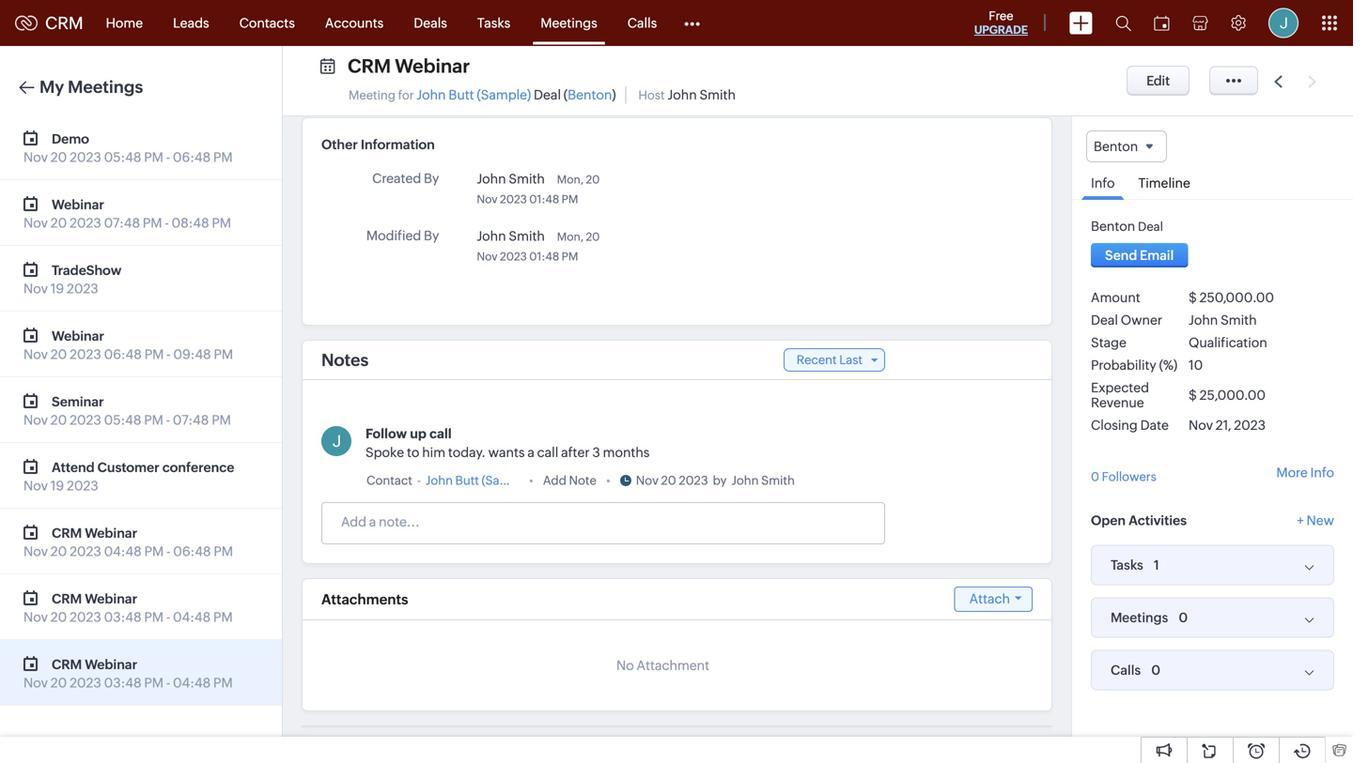 Task type: locate. For each thing, give the bounding box(es) containing it.
john butt (sample) link right 'for'
[[416, 87, 531, 102]]

deal inside benton deal
[[1138, 220, 1163, 234]]

john butt (sample) link down today.
[[426, 472, 532, 490]]

meetings right 'my'
[[68, 78, 143, 97]]

meetings down 1 in the bottom right of the page
[[1111, 611, 1168, 626]]

2023 inside seminar nov 20 2023 05:48 pm - 07:48 pm
[[70, 413, 101, 428]]

mon, 20 nov 2023 01:48 pm for modified by
[[477, 231, 600, 263]]

meetings
[[541, 16, 597, 31], [68, 78, 143, 97], [1111, 611, 1168, 626]]

1 vertical spatial john smith
[[477, 229, 545, 244]]

by right the created
[[424, 171, 439, 186]]

07:48
[[104, 216, 140, 231], [173, 413, 209, 428]]

- inside crm webinar nov 20 2023 04:48 pm - 06:48 pm
[[166, 544, 170, 560]]

2 vertical spatial 0
[[1151, 664, 1160, 679]]

$ left "250,000.00" at top
[[1189, 291, 1197, 306]]

250,000.00
[[1200, 291, 1274, 306]]

expected revenue
[[1091, 381, 1149, 411]]

10
[[1189, 358, 1203, 373]]

2023 inside crm webinar nov 20 2023 04:48 pm - 06:48 pm
[[70, 544, 101, 560]]

0 vertical spatial by
[[424, 171, 439, 186]]

$
[[1189, 291, 1197, 306], [1189, 388, 1197, 403]]

1 vertical spatial deal
[[1138, 220, 1163, 234]]

1 vertical spatial $
[[1189, 388, 1197, 403]]

free
[[989, 9, 1013, 23]]

06:48 up seminar nov 20 2023 05:48 pm - 07:48 pm
[[104, 347, 142, 362]]

webinar nov 20 2023 07:48 pm - 08:48 pm
[[23, 197, 231, 231]]

07:48 up conference
[[173, 413, 209, 428]]

by
[[424, 171, 439, 186], [424, 228, 439, 243]]

20 inside crm webinar nov 20 2023 04:48 pm - 06:48 pm
[[51, 544, 67, 560]]

calendar image
[[1154, 16, 1170, 31]]

19 inside attend customer conference nov 19 2023
[[51, 479, 64, 494]]

1 vertical spatial 01:48
[[529, 250, 559, 263]]

1 05:48 from the top
[[104, 150, 141, 165]]

$ 25,000.00
[[1189, 388, 1266, 403]]

information
[[361, 137, 435, 152]]

mon, 20 nov 2023 01:48 pm
[[477, 173, 600, 206], [477, 231, 600, 263]]

0 vertical spatial john smith
[[477, 171, 545, 187]]

2 horizontal spatial meetings
[[1111, 611, 1168, 626]]

butt down today.
[[455, 474, 479, 488]]

by john smith
[[713, 474, 795, 488]]

deal left (
[[534, 87, 561, 102]]

1 vertical spatial 19
[[51, 479, 64, 494]]

05:48 inside seminar nov 20 2023 05:48 pm - 07:48 pm
[[104, 413, 141, 428]]

free upgrade
[[974, 9, 1028, 36]]

05:48 for seminar
[[104, 413, 141, 428]]

for
[[398, 88, 414, 102]]

demo
[[52, 132, 89, 147]]

1 vertical spatial tasks
[[1111, 558, 1143, 573]]

04:48
[[104, 544, 142, 560], [173, 610, 211, 625], [173, 676, 211, 691]]

profile image
[[1268, 8, 1299, 38]]

19 down attend
[[51, 479, 64, 494]]

0 vertical spatial calls
[[627, 16, 657, 31]]

2 vertical spatial deal
[[1091, 313, 1118, 328]]

07:48 up tradeshow
[[104, 216, 140, 231]]

contacts link
[[224, 0, 310, 46]]

1 vertical spatial (sample)
[[482, 474, 532, 488]]

john
[[416, 87, 446, 102], [667, 87, 697, 102], [477, 171, 506, 187], [477, 229, 506, 244], [1189, 313, 1218, 328], [426, 474, 453, 488], [731, 474, 759, 488]]

(sample) down wants
[[482, 474, 532, 488]]

deal down timeline
[[1138, 220, 1163, 234]]

2 vertical spatial meetings
[[1111, 611, 1168, 626]]

0 vertical spatial (sample)
[[477, 87, 531, 102]]

tasks
[[477, 16, 510, 31], [1111, 558, 1143, 573]]

1 vertical spatial crm webinar nov 20 2023 03:48 pm - 04:48 pm
[[23, 658, 233, 691]]

0 vertical spatial $
[[1189, 291, 1197, 306]]

1 mon, from the top
[[557, 173, 584, 186]]

john down him
[[426, 474, 453, 488]]

deal
[[534, 87, 561, 102], [1138, 220, 1163, 234], [1091, 313, 1118, 328]]

benton up the 'info' link
[[1094, 139, 1138, 154]]

call up him
[[429, 427, 452, 442]]

modified by
[[366, 228, 439, 243]]

customer
[[97, 460, 159, 475]]

1 horizontal spatial •
[[606, 474, 611, 488]]

add
[[543, 474, 566, 488]]

calls link
[[612, 0, 672, 46]]

info right more
[[1310, 466, 1334, 481]]

0 horizontal spatial calls
[[627, 16, 657, 31]]

2 03:48 from the top
[[104, 676, 141, 691]]

2 vertical spatial 06:48
[[173, 544, 211, 560]]

1 horizontal spatial tasks
[[1111, 558, 1143, 573]]

up
[[410, 427, 426, 442]]

1 mon, 20 nov 2023 01:48 pm from the top
[[477, 173, 600, 206]]

06:48 inside demo nov 20 2023 05:48 pm - 06:48 pm
[[173, 150, 211, 165]]

- inside demo nov 20 2023 05:48 pm - 06:48 pm
[[166, 150, 170, 165]]

info down 'benton' field on the right of the page
[[1091, 176, 1115, 191]]

open
[[1091, 514, 1126, 529]]

2 mon, from the top
[[557, 231, 584, 243]]

open activities
[[1091, 514, 1187, 529]]

benton link
[[568, 87, 612, 102], [1091, 219, 1135, 234]]

0 vertical spatial 19
[[51, 281, 64, 296]]

john up qualification at the top right of the page
[[1189, 313, 1218, 328]]

today.
[[448, 445, 486, 460]]

benton left 'host'
[[568, 87, 612, 102]]

06:48 inside crm webinar nov 20 2023 04:48 pm - 06:48 pm
[[173, 544, 211, 560]]

2 01:48 from the top
[[529, 250, 559, 263]]

deal up 'stage'
[[1091, 313, 1118, 328]]

benton link left 'host'
[[568, 87, 612, 102]]

05:48 up customer
[[104, 413, 141, 428]]

0 vertical spatial crm webinar nov 20 2023 03:48 pm - 04:48 pm
[[23, 592, 233, 625]]

2 $ from the top
[[1189, 388, 1197, 403]]

(sample)
[[477, 87, 531, 102], [482, 474, 532, 488]]

• right note
[[606, 474, 611, 488]]

by for modified by
[[424, 228, 439, 243]]

profile element
[[1257, 0, 1310, 46]]

0 vertical spatial deal
[[534, 87, 561, 102]]

06:48
[[173, 150, 211, 165], [104, 347, 142, 362], [173, 544, 211, 560]]

add note link
[[543, 472, 596, 490]]

logo image
[[15, 16, 38, 31]]

1 vertical spatial info
[[1310, 466, 1334, 481]]

(sample) left (
[[477, 87, 531, 102]]

0 vertical spatial mon, 20 nov 2023 01:48 pm
[[477, 173, 600, 206]]

probability (%)
[[1091, 358, 1177, 373]]

mon,
[[557, 173, 584, 186], [557, 231, 584, 243]]

0 vertical spatial 05:48
[[104, 150, 141, 165]]

06:48 down conference
[[173, 544, 211, 560]]

by right modified at the top left of the page
[[424, 228, 439, 243]]

0 horizontal spatial tasks
[[477, 16, 510, 31]]

home
[[106, 16, 143, 31]]

$ for $ 25,000.00
[[1189, 388, 1197, 403]]

webinar
[[395, 55, 470, 77], [52, 197, 104, 212], [52, 329, 104, 344], [85, 526, 137, 541], [85, 592, 137, 607], [85, 658, 137, 673]]

mon, for modified by
[[557, 231, 584, 243]]

2023
[[70, 150, 101, 165], [500, 193, 527, 206], [70, 216, 101, 231], [500, 250, 527, 263], [67, 281, 98, 296], [70, 347, 101, 362], [70, 413, 101, 428], [1234, 418, 1266, 433], [679, 474, 708, 488], [67, 479, 98, 494], [70, 544, 101, 560], [70, 610, 101, 625], [70, 676, 101, 691]]

1 vertical spatial by
[[424, 228, 439, 243]]

new
[[1307, 514, 1334, 529]]

john right 'for'
[[416, 87, 446, 102]]

0 horizontal spatial •
[[529, 474, 534, 488]]

0 vertical spatial benton link
[[568, 87, 612, 102]]

john butt (sample) link
[[416, 87, 531, 102], [426, 472, 532, 490]]

+ new
[[1297, 514, 1334, 529]]

2 vertical spatial benton
[[1091, 219, 1135, 234]]

1 vertical spatial mon,
[[557, 231, 584, 243]]

0 horizontal spatial 0
[[1091, 470, 1099, 485]]

nov
[[23, 150, 48, 165], [477, 193, 498, 206], [23, 216, 48, 231], [477, 250, 498, 263], [23, 281, 48, 296], [23, 347, 48, 362], [23, 413, 48, 428], [1189, 418, 1213, 433], [636, 474, 659, 488], [23, 479, 48, 494], [23, 544, 48, 560], [23, 610, 48, 625], [23, 676, 48, 691]]

1 horizontal spatial calls
[[1111, 664, 1141, 679]]

Add a note... field
[[322, 513, 883, 532]]

0 horizontal spatial meetings
[[68, 78, 143, 97]]

1 horizontal spatial 07:48
[[173, 413, 209, 428]]

0 horizontal spatial 07:48
[[104, 216, 140, 231]]

None button
[[1127, 66, 1190, 96], [1091, 244, 1188, 268], [1127, 66, 1190, 96], [1091, 244, 1188, 268]]

1 horizontal spatial call
[[537, 445, 558, 460]]

benton inside 'benton' field
[[1094, 139, 1138, 154]]

0 vertical spatial mon,
[[557, 173, 584, 186]]

john right modified by
[[477, 229, 506, 244]]

2 19 from the top
[[51, 479, 64, 494]]

0 horizontal spatial benton link
[[568, 87, 612, 102]]

modified
[[366, 228, 421, 243]]

(sample) for deal
[[477, 87, 531, 102]]

0 for calls
[[1151, 664, 1160, 679]]

1 vertical spatial 0
[[1179, 611, 1188, 626]]

0 vertical spatial 06:48
[[173, 150, 211, 165]]

3
[[592, 445, 600, 460]]

01:48 for created by
[[529, 193, 559, 206]]

recent last
[[797, 353, 863, 367]]

(
[[564, 87, 568, 102]]

06:48 up the 08:48 at the top left
[[173, 150, 211, 165]]

john smith for modified by
[[477, 229, 545, 244]]

1 vertical spatial 07:48
[[173, 413, 209, 428]]

1 19 from the top
[[51, 281, 64, 296]]

2023 inside webinar nov 20 2023 06:48 pm - 09:48 pm
[[70, 347, 101, 362]]

0 vertical spatial 0
[[1091, 470, 1099, 485]]

1 vertical spatial 03:48
[[104, 676, 141, 691]]

0 horizontal spatial call
[[429, 427, 452, 442]]

1 01:48 from the top
[[529, 193, 559, 206]]

stage
[[1091, 336, 1127, 351]]

tasks right deals
[[477, 16, 510, 31]]

03:48
[[104, 610, 141, 625], [104, 676, 141, 691]]

1 crm webinar nov 20 2023 03:48 pm - 04:48 pm from the top
[[23, 592, 233, 625]]

1 vertical spatial butt
[[455, 474, 479, 488]]

0 vertical spatial butt
[[449, 87, 474, 102]]

john down meeting for john butt (sample) deal ( benton )
[[477, 171, 506, 187]]

0 vertical spatial 04:48
[[104, 544, 142, 560]]

1 vertical spatial benton link
[[1091, 219, 1135, 234]]

mon, for created by
[[557, 173, 584, 186]]

1 vertical spatial mon, 20 nov 2023 01:48 pm
[[477, 231, 600, 263]]

2 05:48 from the top
[[104, 413, 141, 428]]

1 horizontal spatial 0
[[1151, 664, 1160, 679]]

created by
[[372, 171, 439, 186]]

attachment
[[637, 659, 709, 674]]

2 vertical spatial john smith
[[1189, 313, 1257, 328]]

benton down the 'info' link
[[1091, 219, 1135, 234]]

2 by from the top
[[424, 228, 439, 243]]

tradeshow nov 19 2023
[[23, 263, 121, 296]]

1 horizontal spatial meetings
[[541, 16, 597, 31]]

butt for deal
[[449, 87, 474, 102]]

attend
[[52, 460, 95, 475]]

meetings up (
[[541, 16, 597, 31]]

nov 21, 2023
[[1189, 418, 1266, 433]]

call
[[429, 427, 452, 442], [537, 445, 558, 460]]

0 vertical spatial 03:48
[[104, 610, 141, 625]]

benton link down the 'info' link
[[1091, 219, 1135, 234]]

1 vertical spatial 04:48
[[173, 610, 211, 625]]

1 $ from the top
[[1189, 291, 1197, 306]]

john smith for created by
[[477, 171, 545, 187]]

owner
[[1121, 313, 1162, 328]]

2 horizontal spatial deal
[[1138, 220, 1163, 234]]

25,000.00
[[1200, 388, 1266, 403]]

followers
[[1102, 470, 1156, 485]]

tasks left 1 in the bottom right of the page
[[1111, 558, 1143, 573]]

0 vertical spatial 07:48
[[104, 216, 140, 231]]

0 vertical spatial info
[[1091, 176, 1115, 191]]

webinar inside webinar nov 20 2023 06:48 pm - 09:48 pm
[[52, 329, 104, 344]]

1 vertical spatial 06:48
[[104, 347, 142, 362]]

05:48 inside demo nov 20 2023 05:48 pm - 06:48 pm
[[104, 150, 141, 165]]

benton
[[568, 87, 612, 102], [1094, 139, 1138, 154], [1091, 219, 1135, 234]]

webinar inside crm webinar nov 20 2023 04:48 pm - 06:48 pm
[[85, 526, 137, 541]]

2 horizontal spatial 0
[[1179, 611, 1188, 626]]

$ down 10
[[1189, 388, 1197, 403]]

call right "a"
[[537, 445, 558, 460]]

2 mon, 20 nov 2023 01:48 pm from the top
[[477, 231, 600, 263]]

1 vertical spatial benton
[[1094, 139, 1138, 154]]

2023 inside demo nov 20 2023 05:48 pm - 06:48 pm
[[70, 150, 101, 165]]

nov inside tradeshow nov 19 2023
[[23, 281, 48, 296]]

butt right 'for'
[[449, 87, 474, 102]]

meetings link
[[526, 0, 612, 46]]

0 vertical spatial 01:48
[[529, 193, 559, 206]]

19 down tradeshow
[[51, 281, 64, 296]]

by for created by
[[424, 171, 439, 186]]

accounts link
[[310, 0, 399, 46]]

1 by from the top
[[424, 171, 439, 186]]

• left add
[[529, 474, 534, 488]]

1 vertical spatial 05:48
[[104, 413, 141, 428]]

05:48 up the webinar nov 20 2023 07:48 pm - 08:48 pm
[[104, 150, 141, 165]]



Task type: describe. For each thing, give the bounding box(es) containing it.
crm webinar
[[348, 55, 470, 77]]

more info link
[[1276, 466, 1334, 481]]

note
[[569, 474, 596, 488]]

closing date
[[1091, 418, 1169, 433]]

07:48 inside seminar nov 20 2023 05:48 pm - 07:48 pm
[[173, 413, 209, 428]]

crm webinar nov 20 2023 04:48 pm - 06:48 pm
[[23, 526, 233, 560]]

no
[[616, 659, 634, 674]]

by
[[713, 474, 727, 488]]

butt for •
[[455, 474, 479, 488]]

create menu element
[[1058, 0, 1104, 46]]

(sample) for •
[[482, 474, 532, 488]]

2023 inside tradeshow nov 19 2023
[[67, 281, 98, 296]]

06:48 inside webinar nov 20 2023 06:48 pm - 09:48 pm
[[104, 347, 142, 362]]

0 vertical spatial meetings
[[541, 16, 597, 31]]

seminar nov 20 2023 05:48 pm - 07:48 pm
[[23, 395, 231, 428]]

to
[[407, 445, 419, 460]]

attachments
[[321, 592, 408, 608]]

deals
[[414, 16, 447, 31]]

1 vertical spatial call
[[537, 445, 558, 460]]

$ for $ 250,000.00
[[1189, 291, 1197, 306]]

more info
[[1276, 466, 1334, 481]]

him
[[422, 445, 445, 460]]

0 vertical spatial call
[[429, 427, 452, 442]]

crm inside crm webinar nov 20 2023 04:48 pm - 06:48 pm
[[52, 526, 82, 541]]

host john smith
[[638, 87, 736, 102]]

nov inside the webinar nov 20 2023 07:48 pm - 08:48 pm
[[23, 216, 48, 231]]

webinar inside the webinar nov 20 2023 07:48 pm - 08:48 pm
[[52, 197, 104, 212]]

john right 'host'
[[667, 87, 697, 102]]

01:48 for modified by
[[529, 250, 559, 263]]

2 • from the left
[[606, 474, 611, 488]]

1 vertical spatial meetings
[[68, 78, 143, 97]]

attach link
[[954, 587, 1033, 613]]

20 inside the webinar nov 20 2023 07:48 pm - 08:48 pm
[[51, 216, 67, 231]]

upgrade
[[974, 23, 1028, 36]]

0 horizontal spatial info
[[1091, 176, 1115, 191]]

1 horizontal spatial benton link
[[1091, 219, 1135, 234]]

crm link
[[15, 13, 83, 33]]

(%)
[[1159, 358, 1177, 373]]

accounts
[[325, 16, 384, 31]]

follow up call spoke to him today. wants a call after 3 months
[[366, 427, 650, 460]]

qualification
[[1189, 336, 1267, 351]]

2023 inside attend customer conference nov 19 2023
[[67, 479, 98, 494]]

timeline
[[1138, 176, 1190, 191]]

months
[[603, 445, 650, 460]]

contact
[[366, 474, 412, 488]]

my meetings
[[39, 78, 143, 97]]

created
[[372, 171, 421, 186]]

revenue
[[1091, 396, 1144, 411]]

08:48
[[171, 216, 209, 231]]

last
[[839, 353, 863, 367]]

meeting for john butt (sample) deal ( benton )
[[349, 87, 616, 102]]

20 inside seminar nov 20 2023 05:48 pm - 07:48 pm
[[51, 413, 67, 428]]

1 vertical spatial john butt (sample) link
[[426, 472, 532, 490]]

1 • from the left
[[529, 474, 534, 488]]

attach
[[969, 592, 1010, 607]]

benton for benton
[[1094, 139, 1138, 154]]

contacts
[[239, 16, 295, 31]]

2023 inside the webinar nov 20 2023 07:48 pm - 08:48 pm
[[70, 216, 101, 231]]

activities
[[1129, 514, 1187, 529]]

0 horizontal spatial deal
[[534, 87, 561, 102]]

spoke
[[366, 445, 404, 460]]

)
[[612, 87, 616, 102]]

nov inside webinar nov 20 2023 06:48 pm - 09:48 pm
[[23, 347, 48, 362]]

timeline link
[[1129, 163, 1200, 199]]

1 horizontal spatial info
[[1310, 466, 1334, 481]]

contact - john butt (sample) • add note •
[[366, 474, 611, 488]]

a
[[527, 445, 534, 460]]

Benton field
[[1086, 131, 1167, 163]]

other
[[321, 137, 358, 152]]

2 vertical spatial 04:48
[[173, 676, 211, 691]]

1 horizontal spatial deal
[[1091, 313, 1118, 328]]

recent
[[797, 353, 837, 367]]

home link
[[91, 0, 158, 46]]

closing
[[1091, 418, 1138, 433]]

probability
[[1091, 358, 1156, 373]]

wants
[[488, 445, 525, 460]]

19 inside tradeshow nov 19 2023
[[51, 281, 64, 296]]

1 vertical spatial calls
[[1111, 664, 1141, 679]]

expected
[[1091, 381, 1149, 396]]

info link
[[1081, 163, 1124, 200]]

benton deal
[[1091, 219, 1163, 234]]

07:48 inside the webinar nov 20 2023 07:48 pm - 08:48 pm
[[104, 216, 140, 231]]

Other Modules field
[[672, 8, 712, 38]]

nov inside crm webinar nov 20 2023 04:48 pm - 06:48 pm
[[23, 544, 48, 560]]

nov inside seminar nov 20 2023 05:48 pm - 07:48 pm
[[23, 413, 48, 428]]

next record image
[[1308, 76, 1320, 88]]

follow
[[366, 427, 407, 442]]

0 vertical spatial john butt (sample) link
[[416, 87, 531, 102]]

0 vertical spatial benton
[[568, 87, 612, 102]]

0 followers
[[1091, 470, 1156, 485]]

2 crm webinar nov 20 2023 03:48 pm - 04:48 pm from the top
[[23, 658, 233, 691]]

1 03:48 from the top
[[104, 610, 141, 625]]

leads link
[[158, 0, 224, 46]]

04:48 inside crm webinar nov 20 2023 04:48 pm - 06:48 pm
[[104, 544, 142, 560]]

0 for meetings
[[1179, 611, 1188, 626]]

search element
[[1104, 0, 1143, 46]]

tradeshow
[[52, 263, 121, 278]]

webinar nov 20 2023 06:48 pm - 09:48 pm
[[23, 329, 233, 362]]

no attachment
[[616, 659, 709, 674]]

conference
[[162, 460, 234, 475]]

nov inside demo nov 20 2023 05:48 pm - 06:48 pm
[[23, 150, 48, 165]]

demo nov 20 2023 05:48 pm - 06:48 pm
[[23, 132, 233, 165]]

05:48 for demo
[[104, 150, 141, 165]]

20 inside demo nov 20 2023 05:48 pm - 06:48 pm
[[51, 150, 67, 165]]

more
[[1276, 466, 1308, 481]]

search image
[[1115, 15, 1131, 31]]

deals link
[[399, 0, 462, 46]]

20 inside webinar nov 20 2023 06:48 pm - 09:48 pm
[[51, 347, 67, 362]]

host
[[638, 88, 665, 102]]

after
[[561, 445, 590, 460]]

0 vertical spatial tasks
[[477, 16, 510, 31]]

deal owner
[[1091, 313, 1162, 328]]

- inside seminar nov 20 2023 05:48 pm - 07:48 pm
[[166, 413, 170, 428]]

attend customer conference nov 19 2023
[[23, 460, 234, 494]]

leads
[[173, 16, 209, 31]]

amount
[[1091, 291, 1140, 306]]

1
[[1154, 558, 1159, 573]]

- inside the webinar nov 20 2023 07:48 pm - 08:48 pm
[[165, 216, 169, 231]]

21,
[[1216, 418, 1231, 433]]

previous record image
[[1274, 76, 1283, 88]]

- inside webinar nov 20 2023 06:48 pm - 09:48 pm
[[166, 347, 171, 362]]

create menu image
[[1069, 12, 1093, 34]]

mon, 20 nov 2023 01:48 pm for created by
[[477, 173, 600, 206]]

other information
[[321, 137, 435, 152]]

$ 250,000.00
[[1189, 291, 1274, 306]]

benton for benton deal
[[1091, 219, 1135, 234]]

seminar
[[52, 395, 104, 410]]

nov inside attend customer conference nov 19 2023
[[23, 479, 48, 494]]

john right by
[[731, 474, 759, 488]]



Task type: vqa. For each thing, say whether or not it's contained in the screenshot.
Other Modules Field
yes



